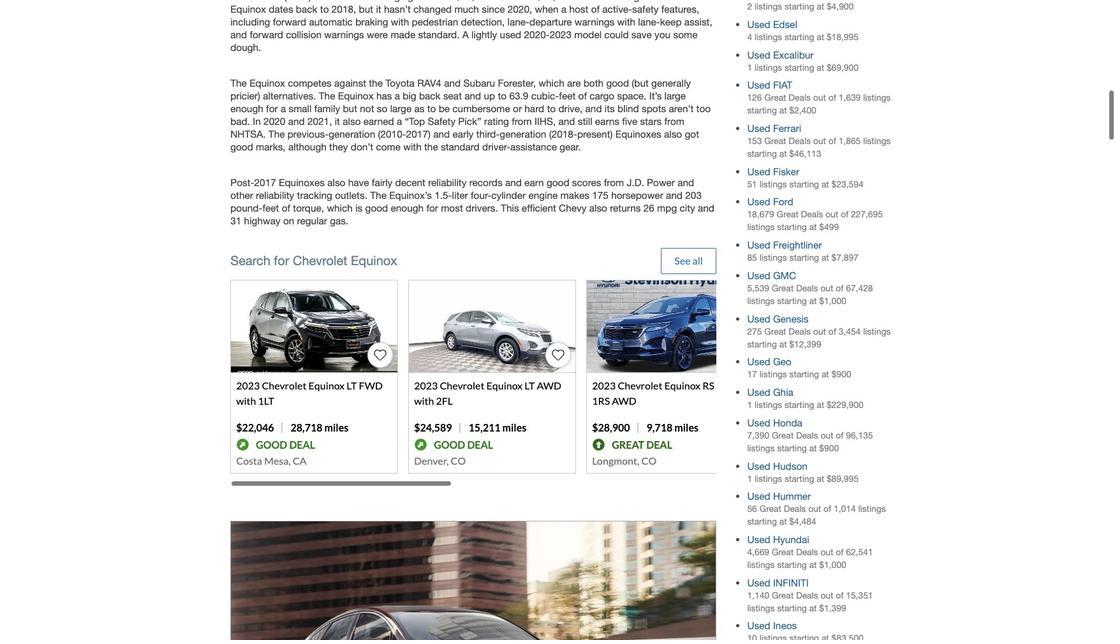 Task type: vqa. For each thing, say whether or not it's contained in the screenshot.
STARTING in 56 Great Deals out of 1,014 listings starting at
yes



Task type: locate. For each thing, give the bounding box(es) containing it.
1 miles from the left
[[325, 422, 349, 434]]

1 vertical spatial $1,000
[[820, 560, 847, 571]]

great
[[612, 439, 645, 451]]

0 horizontal spatial the
[[369, 77, 383, 89]]

2 horizontal spatial miles
[[675, 422, 699, 434]]

deal for denver, co
[[468, 439, 494, 451]]

starting down hudson
[[785, 474, 815, 484]]

2 listings starting at $4,900
[[748, 1, 854, 12]]

starting down 153 on the top of page
[[748, 149, 777, 159]]

good deal
[[256, 439, 315, 451], [434, 439, 494, 451]]

listings down 1,140 in the bottom right of the page
[[748, 604, 775, 614]]

deals up $46,113
[[789, 136, 811, 146]]

2 lt from the left
[[525, 380, 535, 392]]

chevrolet down regular
[[293, 254, 348, 268]]

1 horizontal spatial 2023
[[414, 380, 438, 392]]

2 1 from the top
[[748, 400, 753, 411]]

0 vertical spatial large
[[665, 90, 686, 101]]

used left ineos
[[748, 621, 771, 632]]

1 vertical spatial large
[[390, 103, 412, 114]]

1 vertical spatial for
[[427, 203, 438, 214]]

at up used ghia 1 listings starting at $229,900
[[822, 370, 830, 380]]

2023 inside 2023 chevrolet equinox lt awd with 2fl
[[414, 380, 438, 392]]

1 horizontal spatial good deal
[[434, 439, 494, 451]]

8 used from the top
[[748, 270, 771, 281]]

(but
[[632, 77, 649, 89]]

deals for used hyundai
[[797, 548, 819, 558]]

great for hyundai
[[772, 548, 794, 558]]

2 good deal from the left
[[434, 439, 494, 451]]

16 used from the top
[[748, 578, 771, 589]]

at left $18,995
[[817, 32, 825, 42]]

ferrari
[[774, 123, 802, 134]]

ineos
[[774, 621, 797, 632]]

scores
[[572, 177, 602, 188]]

at left $499
[[810, 222, 817, 233]]

for right the search
[[274, 254, 289, 268]]

co right "denver,"
[[451, 455, 466, 468]]

2 horizontal spatial 2023
[[592, 380, 616, 392]]

feet inside post-2017 equinoxes also have fairly decent reliability records and earn good scores from j.d. power and other reliability tracking outlets. the equinox's 1.5-liter four-cylinder engine makes 175 horsepower and 203 pound-feet of torque, which is good enough for most drivers. this efficient chevy also returns 26 mpg city and 31 highway on regular gas.
[[263, 203, 279, 214]]

0 vertical spatial $1,000
[[820, 296, 847, 306]]

feet inside the equinox competes against the toyota rav4 and subaru forester, which are both good (but generally pricier) alternatives. the equinox has a big back seat and up to 63.9 cubic-feet of cargo space. it's large enough for a small family but not so large as to be cumbersome or hard to drive, and its blind spots aren't too bad. in 2020 and 2021, it also earned a "top safety pick" rating from iihs, and still earns five stars from nhtsa. the previous-generation (2010-2017) and early third-generation (2018-present) equinoxes also got good marks, although they don't come with the standard driver-assistance gear.
[[559, 90, 576, 101]]

feet up highway
[[263, 203, 279, 214]]

0 horizontal spatial 2023
[[236, 380, 260, 392]]

out inside 5,539 great deals out of 67,428 listings starting at
[[821, 283, 834, 294]]

14 used from the top
[[748, 491, 771, 503]]

pound-
[[231, 203, 263, 214]]

deals inside the 126 great deals out of 1,639 listings starting at
[[789, 93, 811, 103]]

it's
[[650, 90, 662, 101]]

great down used fiat
[[765, 93, 787, 103]]

great for gmc
[[772, 283, 794, 294]]

cylinder
[[492, 190, 526, 201]]

the down 2017)
[[424, 141, 438, 153]]

used
[[748, 18, 771, 30], [748, 49, 771, 60], [748, 79, 771, 91], [748, 123, 771, 134], [748, 166, 771, 177], [748, 196, 771, 208], [748, 239, 771, 251], [748, 270, 771, 281], [748, 313, 771, 325], [748, 356, 771, 368], [748, 387, 771, 398], [748, 417, 771, 429], [748, 461, 771, 472], [748, 491, 771, 503], [748, 534, 771, 546], [748, 578, 771, 589], [748, 621, 771, 632]]

great down "used ferrari" link
[[765, 136, 787, 146]]

1 vertical spatial feet
[[263, 203, 279, 214]]

1 good from the left
[[256, 439, 287, 451]]

of for used ford
[[841, 210, 849, 220]]

used for used genesis
[[748, 313, 771, 325]]

pick"
[[459, 116, 482, 127]]

listings inside used fisker 51 listings starting at $23,594
[[760, 179, 788, 189]]

equinoxes down five
[[616, 128, 662, 140]]

search for chevrolet equinox
[[231, 254, 397, 268]]

used inside used edsel 4 listings starting at $18,995
[[748, 18, 771, 30]]

used hudson 1 listings starting at $89,995
[[748, 461, 859, 484]]

out for infiniti
[[821, 591, 834, 601]]

hudson
[[774, 461, 808, 472]]

0 horizontal spatial enough
[[231, 103, 264, 114]]

post-2017 equinoxes also have fairly decent reliability records and earn good scores from j.d. power and other reliability tracking outlets. the equinox's 1.5-liter four-cylinder engine makes 175 horsepower and 203 pound-feet of torque, which is good enough for most drivers. this efficient chevy also returns 26 mpg city and 31 highway on regular gas.
[[231, 177, 715, 227]]

good for $22,046
[[256, 439, 287, 451]]

9 used from the top
[[748, 313, 771, 325]]

deals inside the 18,679 great deals out of 227,695 listings starting at
[[801, 210, 824, 220]]

a
[[395, 90, 400, 101], [281, 103, 286, 114], [397, 116, 402, 127]]

chevrolet up 9,718
[[618, 380, 663, 392]]

2 generation from the left
[[500, 128, 547, 140]]

used for used ineos
[[748, 621, 771, 632]]

3 1 from the top
[[748, 474, 753, 484]]

with inside 2023 chevrolet equinox lt fwd with 1lt
[[236, 395, 256, 408]]

1 down "used ghia" link
[[748, 400, 753, 411]]

11 used from the top
[[748, 387, 771, 398]]

1 generation from the left
[[329, 128, 375, 140]]

1 horizontal spatial awd
[[612, 395, 637, 408]]

at left $4,900
[[817, 1, 825, 12]]

1 horizontal spatial equinoxes
[[616, 128, 662, 140]]

1 horizontal spatial enough
[[391, 203, 424, 214]]

used inside used ghia 1 listings starting at $229,900
[[748, 387, 771, 398]]

2 deal from the left
[[468, 439, 494, 451]]

great inside the 7,390 great deals out of 96,135 listings starting at
[[772, 431, 794, 441]]

used ghia 1 listings starting at $229,900
[[748, 387, 864, 411]]

listings up used edsel 'link'
[[755, 1, 783, 12]]

from down aren't at the top right
[[665, 116, 685, 127]]

starting
[[785, 1, 815, 12], [785, 32, 815, 42], [785, 62, 815, 72], [748, 106, 777, 116], [748, 149, 777, 159], [790, 179, 820, 189], [778, 222, 807, 233], [790, 253, 820, 263], [778, 296, 807, 306], [748, 339, 777, 350], [790, 370, 820, 380], [785, 400, 815, 411], [778, 444, 807, 454], [785, 474, 815, 484], [748, 517, 777, 527], [778, 560, 807, 571], [778, 604, 807, 614]]

10 used from the top
[[748, 356, 771, 368]]

275 great deals out of 3,454 listings starting at
[[748, 327, 891, 350]]

co for longmont, co
[[642, 455, 657, 468]]

1 horizontal spatial co
[[642, 455, 657, 468]]

3 miles from the left
[[675, 422, 699, 434]]

used up 17
[[748, 356, 771, 368]]

torque,
[[293, 203, 324, 214]]

miles right 9,718
[[675, 422, 699, 434]]

2 miles from the left
[[503, 422, 527, 434]]

listings inside the 18,679 great deals out of 227,695 listings starting at
[[748, 222, 775, 233]]

at inside used ghia 1 listings starting at $229,900
[[817, 400, 825, 411]]

1 1 from the top
[[748, 62, 753, 72]]

which up gas.
[[327, 203, 353, 214]]

15 used from the top
[[748, 534, 771, 546]]

starting up genesis
[[778, 296, 807, 306]]

0 vertical spatial for
[[266, 103, 278, 114]]

chevrolet inside 2023 chevrolet equinox rs with 1rs awd
[[618, 380, 663, 392]]

in
[[253, 116, 261, 127]]

out inside 1,140 great deals out of 15,351 listings starting at
[[821, 591, 834, 601]]

at up 275 great deals out of 3,454 listings starting at
[[810, 296, 817, 306]]

56 great deals out of 1,014 listings starting at
[[748, 504, 886, 527]]

starting inside 275 great deals out of 3,454 listings starting at
[[748, 339, 777, 350]]

2023 inside 2023 chevrolet equinox lt fwd with 1lt
[[236, 380, 260, 392]]

starting down "excalibur"
[[785, 62, 815, 72]]

used inside used excalibur 1 listings starting at $69,900
[[748, 49, 771, 60]]

starting inside used hudson 1 listings starting at $89,995
[[785, 474, 815, 484]]

2 horizontal spatial from
[[665, 116, 685, 127]]

used inside the used geo 17 listings starting at $900
[[748, 356, 771, 368]]

0 horizontal spatial equinoxes
[[279, 177, 325, 188]]

deals down the hummer
[[784, 504, 806, 515]]

1 vertical spatial reliability
[[256, 190, 294, 201]]

1 horizontal spatial reliability
[[428, 177, 467, 188]]

used hyundai
[[748, 534, 810, 546]]

used infiniti link
[[748, 578, 809, 589]]

of left 96,135
[[836, 431, 844, 441]]

1lt
[[258, 395, 275, 408]]

chevrolet for 2023 chevrolet equinox rs with 1rs awd
[[618, 380, 663, 392]]

of inside post-2017 equinoxes also have fairly decent reliability records and earn good scores from j.d. power and other reliability tracking outlets. the equinox's 1.5-liter four-cylinder engine makes 175 horsepower and 203 pound-feet of torque, which is good enough for most drivers. this efficient chevy also returns 26 mpg city and 31 highway on regular gas.
[[282, 203, 290, 214]]

with right rs
[[717, 380, 737, 392]]

0 horizontal spatial co
[[451, 455, 466, 468]]

tracking
[[297, 190, 333, 201]]

deals for used gmc
[[797, 283, 819, 294]]

of left "1,014"
[[824, 504, 832, 515]]

used up 126
[[748, 79, 771, 91]]

0 vertical spatial equinoxes
[[616, 128, 662, 140]]

at inside used edsel 4 listings starting at $18,995
[[817, 32, 825, 42]]

this
[[501, 203, 519, 214]]

1 horizontal spatial which
[[539, 77, 565, 89]]

great inside the 126 great deals out of 1,639 listings starting at
[[765, 93, 787, 103]]

0 horizontal spatial lt
[[347, 380, 357, 392]]

starting down 126
[[748, 106, 777, 116]]

deals inside the 56 great deals out of 1,014 listings starting at
[[784, 504, 806, 515]]

chevrolet inside 2023 chevrolet equinox lt fwd with 1lt
[[262, 380, 307, 392]]

chevrolet up 1lt
[[262, 380, 307, 392]]

also
[[343, 116, 361, 127], [664, 128, 682, 140], [328, 177, 346, 188], [590, 203, 608, 214]]

of for used genesis
[[829, 327, 837, 337]]

at left $69,900 at the right top of page
[[817, 62, 825, 72]]

of inside 1,140 great deals out of 15,351 listings starting at
[[836, 591, 844, 601]]

used honda
[[748, 417, 803, 429]]

$12,399
[[790, 339, 822, 350]]

used ineos
[[748, 621, 797, 632]]

from inside post-2017 equinoxes also have fairly decent reliability records and earn good scores from j.d. power and other reliability tracking outlets. the equinox's 1.5-liter four-cylinder engine makes 175 horsepower and 203 pound-feet of torque, which is good enough for most drivers. this efficient chevy also returns 26 mpg city and 31 highway on regular gas.
[[604, 177, 624, 188]]

0 horizontal spatial awd
[[537, 380, 562, 392]]

2023 for 1lt
[[236, 380, 260, 392]]

co down the great deal
[[642, 455, 657, 468]]

the up family
[[319, 90, 335, 101]]

1 $1,000 from the top
[[820, 296, 847, 306]]

great for fiat
[[765, 93, 787, 103]]

used genesis link
[[748, 313, 809, 325]]

which up cubic-
[[539, 77, 565, 89]]

to right as on the top left
[[427, 103, 436, 114]]

of down are
[[579, 90, 587, 101]]

0 vertical spatial the
[[369, 77, 383, 89]]

0 vertical spatial a
[[395, 90, 400, 101]]

used freightliner 85 listings starting at $7,897
[[748, 239, 859, 263]]

the
[[369, 77, 383, 89], [424, 141, 438, 153]]

starting inside the 18,679 great deals out of 227,695 listings starting at
[[778, 222, 807, 233]]

2 good from the left
[[434, 439, 466, 451]]

deals for used fiat
[[789, 93, 811, 103]]

1 for used excalibur
[[748, 62, 753, 72]]

great down used hyundai link
[[772, 548, 794, 558]]

3,454
[[839, 327, 861, 337]]

enough down pricier)
[[231, 103, 264, 114]]

12 used from the top
[[748, 417, 771, 429]]

great inside 4,669 great deals out of 62,541 listings starting at
[[772, 548, 794, 558]]

1 vertical spatial which
[[327, 203, 353, 214]]

at inside 1,140 great deals out of 15,351 listings starting at
[[810, 604, 817, 614]]

of inside 4,669 great deals out of 62,541 listings starting at
[[836, 548, 844, 558]]

big
[[403, 90, 417, 101]]

chevrolet
[[293, 254, 348, 268], [262, 380, 307, 392], [440, 380, 485, 392], [618, 380, 663, 392]]

generally
[[652, 77, 691, 89]]

1 good deal from the left
[[256, 439, 315, 451]]

costa
[[236, 455, 262, 468]]

used up 18,679
[[748, 196, 771, 208]]

of inside the 18,679 great deals out of 227,695 listings starting at
[[841, 210, 849, 220]]

equinox inside 2023 chevrolet equinox lt awd with 2fl
[[487, 380, 523, 392]]

listings down the 4,669 on the bottom right
[[748, 560, 775, 571]]

listings down used edsel 'link'
[[755, 32, 783, 42]]

1 horizontal spatial from
[[604, 177, 624, 188]]

used for used fiat
[[748, 79, 771, 91]]

0 vertical spatial enough
[[231, 103, 264, 114]]

2 2023 from the left
[[414, 380, 438, 392]]

and up the mpg
[[666, 190, 683, 201]]

for inside the equinox competes against the toyota rav4 and subaru forester, which are both good (but generally pricier) alternatives. the equinox has a big back seat and up to 63.9 cubic-feet of cargo space. it's large enough for a small family but not so large as to be cumbersome or hard to drive, and its blind spots aren't too bad. in 2020 and 2021, it also earned a "top safety pick" rating from iihs, and still earns five stars from nhtsa. the previous-generation (2010-2017) and early third-generation (2018-present) equinoxes also got good marks, although they don't come with the standard driver-assistance gear.
[[266, 103, 278, 114]]

2 horizontal spatial deal
[[647, 439, 673, 451]]

1 horizontal spatial generation
[[500, 128, 547, 140]]

used hummer link
[[748, 491, 811, 503]]

out up $1,399
[[821, 591, 834, 601]]

the up "has"
[[369, 77, 383, 89]]

3 2023 from the left
[[592, 380, 616, 392]]

2023 inside 2023 chevrolet equinox rs with 1rs awd
[[592, 380, 616, 392]]

listings right 1,639
[[864, 93, 891, 103]]

used for used hummer
[[748, 491, 771, 503]]

at inside 275 great deals out of 3,454 listings starting at
[[780, 339, 787, 350]]

deal down 9,718
[[647, 439, 673, 451]]

7,390
[[748, 431, 770, 441]]

1 horizontal spatial feet
[[559, 90, 576, 101]]

18,679 great deals out of 227,695 listings starting at
[[748, 210, 883, 233]]

0 horizontal spatial feet
[[263, 203, 279, 214]]

honda
[[774, 417, 803, 429]]

listings inside 5,539 great deals out of 67,428 listings starting at
[[748, 296, 775, 306]]

2023 chevrolet equinox lt awd with 2fl
[[414, 380, 562, 408]]

5 used from the top
[[748, 166, 771, 177]]

a up (2010-
[[397, 116, 402, 127]]

$1,000 down 62,541
[[820, 560, 847, 571]]

1 for used ghia
[[748, 400, 753, 411]]

1 vertical spatial equinoxes
[[279, 177, 325, 188]]

out left 67,428
[[821, 283, 834, 294]]

17 used from the top
[[748, 621, 771, 632]]

out inside 153 great deals out of 1,865 listings starting at
[[814, 136, 827, 146]]

listings
[[755, 1, 783, 12], [755, 32, 783, 42], [755, 62, 783, 72], [864, 93, 891, 103], [864, 136, 891, 146], [760, 179, 788, 189], [748, 222, 775, 233], [760, 253, 788, 263], [748, 296, 775, 306], [864, 327, 891, 337], [760, 370, 788, 380], [755, 400, 783, 411], [748, 444, 775, 454], [755, 474, 783, 484], [859, 504, 886, 515], [748, 560, 775, 571], [748, 604, 775, 614]]

1 deal from the left
[[289, 439, 315, 451]]

deals for used genesis
[[789, 327, 811, 337]]

2
[[748, 1, 753, 12]]

$46,113
[[790, 149, 822, 159]]

1 horizontal spatial lt
[[525, 380, 535, 392]]

infiniti
[[774, 578, 809, 589]]

good up denver, co at the left bottom of page
[[434, 439, 466, 451]]

13 used from the top
[[748, 461, 771, 472]]

2 vertical spatial 1
[[748, 474, 753, 484]]

geo
[[774, 356, 792, 368]]

4 used from the top
[[748, 123, 771, 134]]

out inside the 126 great deals out of 1,639 listings starting at
[[814, 93, 827, 103]]

at inside used hudson 1 listings starting at $89,995
[[817, 474, 825, 484]]

equinox left rs
[[665, 380, 701, 392]]

of inside the 126 great deals out of 1,639 listings starting at
[[829, 93, 837, 103]]

chevrolet for 2023 chevrolet equinox lt fwd with 1lt
[[262, 380, 307, 392]]

used for used honda
[[748, 417, 771, 429]]

31
[[231, 215, 241, 227]]

0 horizontal spatial deal
[[289, 439, 315, 451]]

equinox's
[[390, 190, 432, 201]]

great inside 153 great deals out of 1,865 listings starting at
[[765, 136, 787, 146]]

at up fisker in the top of the page
[[780, 149, 787, 159]]

0 vertical spatial 1
[[748, 62, 753, 72]]

enough inside the equinox competes against the toyota rav4 and subaru forester, which are both good (but generally pricier) alternatives. the equinox has a big back seat and up to 63.9 cubic-feet of cargo space. it's large enough for a small family but not so large as to be cumbersome or hard to drive, and its blind spots aren't too bad. in 2020 and 2021, it also earned a "top safety pick" rating from iihs, and still earns five stars from nhtsa. the previous-generation (2010-2017) and early third-generation (2018-present) equinoxes also got good marks, although they don't come with the standard driver-assistance gear.
[[231, 103, 264, 114]]

1 down 'used hudson' link on the bottom right of the page
[[748, 474, 753, 484]]

used for used infiniti
[[748, 578, 771, 589]]

7 used from the top
[[748, 239, 771, 251]]

highway
[[244, 215, 281, 227]]

its
[[605, 103, 615, 114]]

lt inside 2023 chevrolet equinox lt awd with 2fl
[[525, 380, 535, 392]]

used up 275
[[748, 313, 771, 325]]

0 horizontal spatial miles
[[325, 422, 349, 434]]

used for used geo 17 listings starting at $900
[[748, 356, 771, 368]]

2 $1,000 from the top
[[820, 560, 847, 571]]

used up 4
[[748, 18, 771, 30]]

0 horizontal spatial good
[[256, 439, 287, 451]]

great down the used infiniti
[[772, 591, 794, 601]]

is
[[356, 203, 363, 214]]

out for genesis
[[814, 327, 827, 337]]

miles for 28,718 miles
[[325, 422, 349, 434]]

0 horizontal spatial large
[[390, 103, 412, 114]]

great inside 5,539 great deals out of 67,428 listings starting at
[[772, 283, 794, 294]]

used fisker 51 listings starting at $23,594
[[748, 166, 864, 189]]

the inside post-2017 equinoxes also have fairly decent reliability records and earn good scores from j.d. power and other reliability tracking outlets. the equinox's 1.5-liter four-cylinder engine makes 175 horsepower and 203 pound-feet of torque, which is good enough for most drivers. this efficient chevy also returns 26 mpg city and 31 highway on regular gas.
[[370, 190, 387, 201]]

miles right 15,211
[[503, 422, 527, 434]]

hyundai
[[774, 534, 810, 546]]

deal down 15,211
[[468, 439, 494, 451]]

3 deal from the left
[[647, 439, 673, 451]]

1 vertical spatial awd
[[612, 395, 637, 408]]

listings down used freightliner link
[[760, 253, 788, 263]]

2 co from the left
[[642, 455, 657, 468]]

used inside used hudson 1 listings starting at $89,995
[[748, 461, 771, 472]]

listings right "1,014"
[[859, 504, 886, 515]]

$900 up $229,900
[[832, 370, 852, 380]]

j.d.
[[627, 177, 645, 188]]

blind
[[618, 103, 639, 114]]

0 horizontal spatial generation
[[329, 128, 375, 140]]

1 2023 from the left
[[236, 380, 260, 392]]

starting inside the 7,390 great deals out of 96,135 listings starting at
[[778, 444, 807, 454]]

0 vertical spatial awd
[[537, 380, 562, 392]]

great inside the 18,679 great deals out of 227,695 listings starting at
[[777, 210, 799, 220]]

used inside used freightliner 85 listings starting at $7,897
[[748, 239, 771, 251]]

for down 1.5-
[[427, 203, 438, 214]]

2023 chevrolet equinox lt fwd with 1lt image
[[231, 281, 398, 373]]

great for hummer
[[760, 504, 782, 515]]

of inside 275 great deals out of 3,454 listings starting at
[[829, 327, 837, 337]]

great inside the 56 great deals out of 1,014 listings starting at
[[760, 504, 782, 515]]

out up $499
[[826, 210, 839, 220]]

hard
[[525, 103, 545, 114]]

1 inside used excalibur 1 listings starting at $69,900
[[748, 62, 753, 72]]

0 horizontal spatial which
[[327, 203, 353, 214]]

1 co from the left
[[451, 455, 466, 468]]

chevrolet inside 2023 chevrolet equinox lt awd with 2fl
[[440, 380, 485, 392]]

at left $7,897
[[822, 253, 830, 263]]

listings down 18,679
[[748, 222, 775, 233]]

1,865
[[839, 136, 861, 146]]

starting inside the 56 great deals out of 1,014 listings starting at
[[748, 517, 777, 527]]

6 used from the top
[[748, 196, 771, 208]]

starting inside used ghia 1 listings starting at $229,900
[[785, 400, 815, 411]]

starting up freightliner
[[778, 222, 807, 233]]

listings inside the used geo 17 listings starting at $900
[[760, 370, 788, 380]]

1 lt from the left
[[347, 380, 357, 392]]

out inside the 7,390 great deals out of 96,135 listings starting at
[[821, 431, 834, 441]]

deals for used infiniti
[[797, 591, 819, 601]]

1 vertical spatial enough
[[391, 203, 424, 214]]

1 used from the top
[[748, 18, 771, 30]]

generation up don't
[[329, 128, 375, 140]]

large down generally
[[665, 90, 686, 101]]

great
[[765, 93, 787, 103], [765, 136, 787, 146], [777, 210, 799, 220], [772, 283, 794, 294], [765, 327, 787, 337], [772, 431, 794, 441], [760, 504, 782, 515], [772, 548, 794, 558], [772, 591, 794, 601]]

0 vertical spatial feet
[[559, 90, 576, 101]]

starting down 275
[[748, 339, 777, 350]]

of for used infiniti
[[836, 591, 844, 601]]

1.5-
[[435, 190, 452, 201]]

used up the 7,390
[[748, 417, 771, 429]]

generation
[[329, 128, 375, 140], [500, 128, 547, 140]]

out up $46,113
[[814, 136, 827, 146]]

used inside used fisker 51 listings starting at $23,594
[[748, 166, 771, 177]]

great down honda
[[772, 431, 794, 441]]

equinox inside 2023 chevrolet equinox lt fwd with 1lt
[[309, 380, 345, 392]]

great for ferrari
[[765, 136, 787, 146]]

deals inside 5,539 great deals out of 67,428 listings starting at
[[797, 283, 819, 294]]

listings inside used excalibur 1 listings starting at $69,900
[[755, 62, 783, 72]]

used up 1,140 in the bottom right of the page
[[748, 578, 771, 589]]

of inside the 7,390 great deals out of 96,135 listings starting at
[[836, 431, 844, 441]]

used for used fisker 51 listings starting at $23,594
[[748, 166, 771, 177]]

0 vertical spatial which
[[539, 77, 565, 89]]

out up '$4,484'
[[809, 504, 822, 515]]

at left $89,995
[[817, 474, 825, 484]]

15,351
[[847, 591, 874, 601]]

1 inside used ghia 1 listings starting at $229,900
[[748, 400, 753, 411]]

at
[[817, 1, 825, 12], [817, 32, 825, 42], [817, 62, 825, 72], [780, 106, 787, 116], [780, 149, 787, 159], [822, 179, 830, 189], [810, 222, 817, 233], [822, 253, 830, 263], [810, 296, 817, 306], [780, 339, 787, 350], [822, 370, 830, 380], [817, 400, 825, 411], [810, 444, 817, 454], [817, 474, 825, 484], [780, 517, 787, 527], [810, 560, 817, 571], [810, 604, 817, 614]]

awd inside 2023 chevrolet equinox rs with 1rs awd
[[612, 395, 637, 408]]

used for used freightliner 85 listings starting at $7,897
[[748, 239, 771, 251]]

0 horizontal spatial good deal
[[256, 439, 315, 451]]

for
[[266, 103, 278, 114], [427, 203, 438, 214], [274, 254, 289, 268]]

miles for 9,718 miles
[[675, 422, 699, 434]]

lt up the 15,211 miles
[[525, 380, 535, 392]]

equinox up the 15,211 miles
[[487, 380, 523, 392]]

$22,046
[[236, 422, 274, 434]]

deal
[[289, 439, 315, 451], [468, 439, 494, 451], [647, 439, 673, 451]]

chevrolet for 2023 chevrolet equinox lt awd with 2fl
[[440, 380, 485, 392]]

used hyundai link
[[748, 534, 810, 546]]

great down used genesis link
[[765, 327, 787, 337]]

$1,000 down 67,428
[[820, 296, 847, 306]]

listings inside 275 great deals out of 3,454 listings starting at
[[864, 327, 891, 337]]

3 used from the top
[[748, 79, 771, 91]]

costa mesa, ca
[[236, 455, 307, 468]]

0 horizontal spatial reliability
[[256, 190, 294, 201]]

to
[[498, 90, 507, 101], [427, 103, 436, 114], [547, 103, 556, 114]]

feet up the drive, in the top right of the page
[[559, 90, 576, 101]]

0 vertical spatial $900
[[832, 370, 852, 380]]

1 vertical spatial 1
[[748, 400, 753, 411]]

1 horizontal spatial good
[[434, 439, 466, 451]]

1 up used fiat link
[[748, 62, 753, 72]]

deals inside 4,669 great deals out of 62,541 listings starting at
[[797, 548, 819, 558]]

starting down freightliner
[[790, 253, 820, 263]]

post-
[[231, 177, 254, 188]]

starting up used ghia 1 listings starting at $229,900
[[790, 370, 820, 380]]

previous-
[[288, 128, 329, 140]]

of inside the 56 great deals out of 1,014 listings starting at
[[824, 504, 832, 515]]

1,639
[[839, 93, 861, 103]]

used for used ford
[[748, 196, 771, 208]]

of for used fiat
[[829, 93, 837, 103]]

1 horizontal spatial the
[[424, 141, 438, 153]]

listings down used fisker link
[[760, 179, 788, 189]]

used ferrari link
[[748, 123, 802, 134]]

miles right 28,718
[[325, 422, 349, 434]]

and up (2018-
[[559, 116, 575, 127]]

miles for 15,211 miles
[[503, 422, 527, 434]]

1 horizontal spatial deal
[[468, 439, 494, 451]]

1 horizontal spatial miles
[[503, 422, 527, 434]]

out inside the 18,679 great deals out of 227,695 listings starting at
[[826, 210, 839, 220]]

2 used from the top
[[748, 49, 771, 60]]

$4,900
[[827, 1, 854, 12]]

of left 62,541
[[836, 548, 844, 558]]

out inside 275 great deals out of 3,454 listings starting at
[[814, 327, 827, 337]]

have
[[348, 177, 369, 188]]

deals for used hummer
[[784, 504, 806, 515]]

and up cylinder at the top left
[[505, 177, 522, 188]]



Task type: describe. For each thing, give the bounding box(es) containing it.
of inside the equinox competes against the toyota rav4 and subaru forester, which are both good (but generally pricier) alternatives. the equinox has a big back seat and up to 63.9 cubic-feet of cargo space. it's large enough for a small family but not so large as to be cumbersome or hard to drive, and its blind spots aren't too bad. in 2020 and 2021, it also earned a "top safety pick" rating from iihs, and still earns five stars from nhtsa. the previous-generation (2010-2017) and early third-generation (2018-present) equinoxes also got good marks, although they don't come with the standard driver-assistance gear.
[[579, 90, 587, 101]]

good up engine at the top
[[547, 177, 570, 188]]

deal for costa mesa, ca
[[289, 439, 315, 451]]

2023 for awd
[[592, 380, 616, 392]]

28,718
[[291, 422, 323, 434]]

co for denver, co
[[451, 455, 466, 468]]

starting inside used fisker 51 listings starting at $23,594
[[790, 179, 820, 189]]

excalibur
[[774, 49, 814, 60]]

assistance
[[511, 141, 557, 153]]

listings inside 1,140 great deals out of 15,351 listings starting at
[[748, 604, 775, 614]]

out for ferrari
[[814, 136, 827, 146]]

with inside 2023 chevrolet equinox lt awd with 2fl
[[414, 395, 434, 408]]

used ghia link
[[748, 387, 794, 398]]

1 horizontal spatial large
[[665, 90, 686, 101]]

standard
[[441, 141, 480, 153]]

good down "nhtsa."
[[231, 141, 253, 153]]

starting inside 4,669 great deals out of 62,541 listings starting at
[[778, 560, 807, 571]]

genesis
[[774, 313, 809, 325]]

good for $24,589
[[434, 439, 466, 451]]

it
[[335, 116, 340, 127]]

used hummer
[[748, 491, 811, 503]]

alternatives.
[[263, 90, 316, 101]]

2 vertical spatial a
[[397, 116, 402, 127]]

which inside the equinox competes against the toyota rav4 and subaru forester, which are both good (but generally pricier) alternatives. the equinox has a big back seat and up to 63.9 cubic-feet of cargo space. it's large enough for a small family but not so large as to be cumbersome or hard to drive, and its blind spots aren't too bad. in 2020 and 2021, it also earned a "top safety pick" rating from iihs, and still earns five stars from nhtsa. the previous-generation (2010-2017) and early third-generation (2018-present) equinoxes also got good marks, although they don't come with the standard driver-assistance gear.
[[539, 77, 565, 89]]

and down the safety in the top of the page
[[434, 128, 450, 140]]

listings inside used freightliner 85 listings starting at $7,897
[[760, 253, 788, 263]]

gmc
[[774, 270, 797, 281]]

listings inside used ghia 1 listings starting at $229,900
[[755, 400, 783, 411]]

2023 for 2fl
[[414, 380, 438, 392]]

of for used hyundai
[[836, 548, 844, 558]]

good deal for mesa,
[[256, 439, 315, 451]]

or
[[513, 103, 522, 114]]

at inside the 7,390 great deals out of 96,135 listings starting at
[[810, 444, 817, 454]]

2 horizontal spatial to
[[547, 103, 556, 114]]

equinox down is
[[351, 254, 397, 268]]

ca
[[293, 455, 307, 468]]

engine
[[529, 190, 558, 201]]

the up pricier)
[[231, 77, 247, 89]]

enough inside post-2017 equinoxes also have fairly decent reliability records and earn good scores from j.d. power and other reliability tracking outlets. the equinox's 1.5-liter four-cylinder engine makes 175 horsepower and 203 pound-feet of torque, which is good enough for most drivers. this efficient chevy also returns 26 mpg city and 31 highway on regular gas.
[[391, 203, 424, 214]]

equinox up pricier)
[[250, 77, 285, 89]]

$1,399
[[820, 604, 847, 614]]

17
[[748, 370, 758, 380]]

out for honda
[[821, 431, 834, 441]]

9,718
[[647, 422, 673, 434]]

starting inside the used geo 17 listings starting at $900
[[790, 370, 820, 380]]

don't
[[351, 141, 374, 153]]

$229,900
[[827, 400, 864, 411]]

used ford
[[748, 196, 794, 208]]

lt for fwd
[[347, 380, 357, 392]]

used for used edsel 4 listings starting at $18,995
[[748, 18, 771, 30]]

fwd
[[359, 380, 383, 392]]

good deal for co
[[434, 439, 494, 451]]

listings inside 4,669 great deals out of 62,541 listings starting at
[[748, 560, 775, 571]]

the down 2020
[[269, 128, 285, 140]]

still
[[578, 116, 593, 127]]

used gmc
[[748, 270, 797, 281]]

4,669 great deals out of 62,541 listings starting at
[[748, 548, 874, 571]]

both
[[584, 77, 604, 89]]

$1,000 for used gmc
[[820, 296, 847, 306]]

227,695
[[851, 210, 883, 220]]

$28,900
[[592, 422, 630, 434]]

has
[[377, 90, 392, 101]]

85
[[748, 253, 758, 263]]

at inside the 18,679 great deals out of 227,695 listings starting at
[[810, 222, 817, 233]]

1 vertical spatial a
[[281, 103, 286, 114]]

denver,
[[414, 455, 449, 468]]

driver-
[[483, 141, 511, 153]]

regular
[[297, 215, 327, 227]]

out for ford
[[826, 210, 839, 220]]

with inside 2023 chevrolet equinox rs with 1rs awd
[[717, 380, 737, 392]]

awd inside 2023 chevrolet equinox lt awd with 2fl
[[537, 380, 562, 392]]

see all
[[675, 255, 703, 267]]

cubic-
[[532, 90, 559, 101]]

against
[[335, 77, 366, 89]]

1 horizontal spatial to
[[498, 90, 507, 101]]

at inside the used geo 17 listings starting at $900
[[822, 370, 830, 380]]

at inside the 56 great deals out of 1,014 listings starting at
[[780, 517, 787, 527]]

out for fiat
[[814, 93, 827, 103]]

city
[[680, 203, 696, 214]]

decent
[[396, 177, 426, 188]]

although
[[288, 141, 327, 153]]

used ford link
[[748, 196, 794, 208]]

deals for used ford
[[801, 210, 824, 220]]

used freightliner link
[[748, 239, 822, 251]]

1 vertical spatial $900
[[820, 444, 840, 454]]

great for infiniti
[[772, 591, 794, 601]]

deals for used honda
[[797, 431, 819, 441]]

ford
[[774, 196, 794, 208]]

at inside 5,539 great deals out of 67,428 listings starting at
[[810, 296, 817, 306]]

and down the small
[[288, 116, 305, 127]]

deals for used ferrari
[[789, 136, 811, 146]]

$900 inside the used geo 17 listings starting at $900
[[832, 370, 852, 380]]

also down but in the left top of the page
[[343, 116, 361, 127]]

not
[[360, 103, 374, 114]]

at inside used fisker 51 listings starting at $23,594
[[822, 179, 830, 189]]

deal for longmont, co
[[647, 439, 673, 451]]

so
[[377, 103, 388, 114]]

listings inside 153 great deals out of 1,865 listings starting at
[[864, 136, 891, 146]]

listings inside the 126 great deals out of 1,639 listings starting at
[[864, 93, 891, 103]]

also up outlets.
[[328, 177, 346, 188]]

power
[[647, 177, 675, 188]]

for inside post-2017 equinoxes also have fairly decent reliability records and earn good scores from j.d. power and other reliability tracking outlets. the equinox's 1.5-liter four-cylinder engine makes 175 horsepower and 203 pound-feet of torque, which is good enough for most drivers. this efficient chevy also returns 26 mpg city and 31 highway on regular gas.
[[427, 203, 438, 214]]

used geo 17 listings starting at $900
[[748, 356, 852, 380]]

4,669
[[748, 548, 770, 558]]

0 horizontal spatial from
[[512, 116, 532, 127]]

stars
[[641, 116, 662, 127]]

makes
[[561, 190, 590, 201]]

liter
[[452, 190, 468, 201]]

out for hyundai
[[821, 548, 834, 558]]

starting inside 153 great deals out of 1,865 listings starting at
[[748, 149, 777, 159]]

153
[[748, 136, 762, 146]]

$69,900
[[827, 62, 859, 72]]

at inside 153 great deals out of 1,865 listings starting at
[[780, 149, 787, 159]]

rs
[[703, 380, 715, 392]]

2023 chevrolet equinox rs with 1rs awd image
[[587, 281, 754, 373]]

7,390 great deals out of 96,135 listings starting at
[[748, 431, 874, 454]]

up
[[484, 90, 495, 101]]

which inside post-2017 equinoxes also have fairly decent reliability records and earn good scores from j.d. power and other reliability tracking outlets. the equinox's 1.5-liter four-cylinder engine makes 175 horsepower and 203 pound-feet of torque, which is good enough for most drivers. this efficient chevy also returns 26 mpg city and 31 highway on regular gas.
[[327, 203, 353, 214]]

starting inside 1,140 great deals out of 15,351 listings starting at
[[778, 604, 807, 614]]

and up 203 on the top of the page
[[678, 177, 695, 188]]

out for gmc
[[821, 283, 834, 294]]

good right is
[[365, 203, 388, 214]]

starting inside 5,539 great deals out of 67,428 listings starting at
[[778, 296, 807, 306]]

search
[[231, 254, 271, 268]]

of for used gmc
[[836, 283, 844, 294]]

at inside used excalibur 1 listings starting at $69,900
[[817, 62, 825, 72]]

62,541
[[847, 548, 874, 558]]

used edsel link
[[748, 18, 798, 30]]

also left got
[[664, 128, 682, 140]]

$7,897
[[832, 253, 859, 263]]

got
[[685, 128, 700, 140]]

listings inside the 56 great deals out of 1,014 listings starting at
[[859, 504, 886, 515]]

$2,400
[[790, 106, 817, 116]]

used for used excalibur 1 listings starting at $69,900
[[748, 49, 771, 60]]

$1,000 for used hyundai
[[820, 560, 847, 571]]

equinoxes inside the equinox competes against the toyota rav4 and subaru forester, which are both good (but generally pricier) alternatives. the equinox has a big back seat and up to 63.9 cubic-feet of cargo space. it's large enough for a small family but not so large as to be cumbersome or hard to drive, and its blind spots aren't too bad. in 2020 and 2021, it also earned a "top safety pick" rating from iihs, and still earns five stars from nhtsa. the previous-generation (2010-2017) and early third-generation (2018-present) equinoxes also got good marks, although they don't come with the standard driver-assistance gear.
[[616, 128, 662, 140]]

at inside used freightliner 85 listings starting at $7,897
[[822, 253, 830, 263]]

96,135
[[847, 431, 874, 441]]

56
[[748, 504, 758, 515]]

equinox down the against
[[338, 90, 374, 101]]

2023 chevrolet equinox lt awd with 2fl image
[[409, 281, 576, 373]]

early
[[453, 128, 474, 140]]

0 vertical spatial reliability
[[428, 177, 467, 188]]

at inside 4,669 great deals out of 62,541 listings starting at
[[810, 560, 817, 571]]

out for hummer
[[809, 504, 822, 515]]

and down 203 on the top of the page
[[698, 203, 715, 214]]

great deal
[[612, 439, 673, 451]]

most
[[441, 203, 463, 214]]

see all link
[[661, 248, 717, 274]]

and down subaru
[[465, 90, 481, 101]]

mesa,
[[264, 455, 291, 468]]

1,140 great deals out of 15,351 listings starting at
[[748, 591, 874, 614]]

1,014
[[834, 504, 856, 515]]

starting inside used excalibur 1 listings starting at $69,900
[[785, 62, 815, 72]]

returns
[[610, 203, 641, 214]]

0 horizontal spatial to
[[427, 103, 436, 114]]

9,718 miles
[[647, 422, 699, 434]]

earns
[[595, 116, 620, 127]]

listings inside used edsel 4 listings starting at $18,995
[[755, 32, 783, 42]]

67,428
[[847, 283, 874, 294]]

starting inside used edsel 4 listings starting at $18,995
[[785, 32, 815, 42]]

2023 chevrolet equinox lt fwd with 1lt
[[236, 380, 383, 408]]

with inside the equinox competes against the toyota rav4 and subaru forester, which are both good (but generally pricier) alternatives. the equinox has a big back seat and up to 63.9 cubic-feet of cargo space. it's large enough for a small family but not so large as to be cumbersome or hard to drive, and its blind spots aren't too bad. in 2020 and 2021, it also earned a "top safety pick" rating from iihs, and still earns five stars from nhtsa. the previous-generation (2010-2017) and early third-generation (2018-present) equinoxes also got good marks, although they don't come with the standard driver-assistance gear.
[[404, 141, 422, 153]]

the equinox competes against the toyota rav4 and subaru forester, which are both good (but generally pricier) alternatives. the equinox has a big back seat and up to 63.9 cubic-feet of cargo space. it's large enough for a small family but not so large as to be cumbersome or hard to drive, and its blind spots aren't too bad. in 2020 and 2021, it also earned a "top safety pick" rating from iihs, and still earns five stars from nhtsa. the previous-generation (2010-2017) and early third-generation (2018-present) equinoxes also got good marks, although they don't come with the standard driver-assistance gear.
[[231, 77, 711, 153]]

1 for used hudson
[[748, 474, 753, 484]]

great for honda
[[772, 431, 794, 441]]

and up seat
[[444, 77, 461, 89]]

iihs,
[[535, 116, 556, 127]]

lt for awd
[[525, 380, 535, 392]]

2 vertical spatial for
[[274, 254, 289, 268]]

great for ford
[[777, 210, 799, 220]]

of for used honda
[[836, 431, 844, 441]]

starting up edsel
[[785, 1, 815, 12]]

competes
[[288, 77, 332, 89]]

see
[[675, 255, 691, 267]]

great for genesis
[[765, 327, 787, 337]]

used for used ghia 1 listings starting at $229,900
[[748, 387, 771, 398]]

used for used hyundai
[[748, 534, 771, 546]]

used for used hudson 1 listings starting at $89,995
[[748, 461, 771, 472]]

starting inside used freightliner 85 listings starting at $7,897
[[790, 253, 820, 263]]

on
[[283, 215, 294, 227]]

used for used ferrari
[[748, 123, 771, 134]]

126
[[748, 93, 762, 103]]

good up space.
[[607, 77, 629, 89]]

other
[[231, 190, 253, 201]]

bad.
[[231, 116, 250, 127]]

of for used hummer
[[824, 504, 832, 515]]

of for used ferrari
[[829, 136, 837, 146]]

starting inside the 126 great deals out of 1,639 listings starting at
[[748, 106, 777, 116]]

used for used gmc
[[748, 270, 771, 281]]

listings inside used hudson 1 listings starting at $89,995
[[755, 474, 783, 484]]

at inside the 126 great deals out of 1,639 listings starting at
[[780, 106, 787, 116]]

equinox inside 2023 chevrolet equinox rs with 1rs awd
[[665, 380, 701, 392]]

equinoxes inside post-2017 equinoxes also have fairly decent reliability records and earn good scores from j.d. power and other reliability tracking outlets. the equinox's 1.5-liter four-cylinder engine makes 175 horsepower and 203 pound-feet of torque, which is good enough for most drivers. this efficient chevy also returns 26 mpg city and 31 highway on regular gas.
[[279, 177, 325, 188]]

four-
[[471, 190, 492, 201]]

listings inside the 7,390 great deals out of 96,135 listings starting at
[[748, 444, 775, 454]]

also down 175
[[590, 203, 608, 214]]

15,211
[[469, 422, 501, 434]]

chevy
[[559, 203, 587, 214]]

outlets.
[[335, 190, 368, 201]]

2fl
[[436, 395, 453, 408]]

third-
[[477, 128, 500, 140]]

175
[[593, 190, 609, 201]]

and down cargo
[[586, 103, 602, 114]]

1 vertical spatial the
[[424, 141, 438, 153]]



